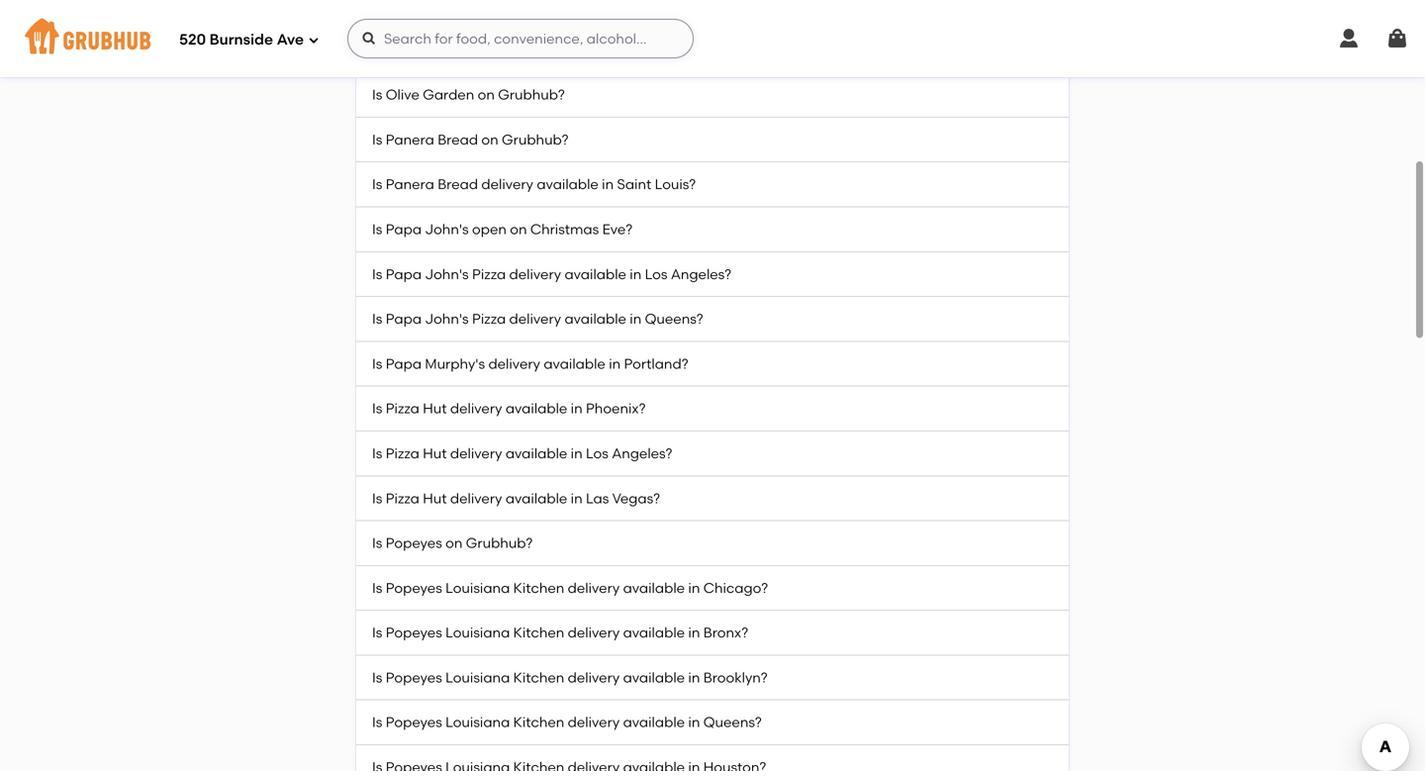 Task type: locate. For each thing, give the bounding box(es) containing it.
angeles? down is papa john's open on christmas eve? link
[[671, 266, 732, 282]]

available down is papa john's pizza delivery available in los angeles?
[[565, 310, 627, 327]]

john's up murphy's on the left top of page
[[425, 310, 469, 327]]

4 is from the top
[[372, 176, 382, 193]]

papa for is papa murphy's delivery available in portland?
[[386, 355, 422, 372]]

available inside is popeyes louisiana kitchen delivery available in chicago? link
[[623, 579, 685, 596]]

kitchen inside 'link'
[[513, 714, 565, 731]]

papa
[[386, 221, 422, 238], [386, 266, 422, 282], [386, 310, 422, 327], [386, 355, 422, 372]]

10 is from the top
[[372, 445, 382, 462]]

is olive garden on grubhub?
[[372, 86, 565, 103]]

grubhub? for is panera bread on grubhub?
[[502, 131, 569, 148]]

popeyes inside the is popeyes louisiana kitchen delivery available in queens? 'link'
[[386, 714, 442, 731]]

angeles? up vegas?
[[612, 445, 673, 462]]

0 vertical spatial angeles?
[[671, 266, 732, 282]]

Search for food, convenience, alcohol... search field
[[347, 19, 694, 58]]

is papa john's pizza delivery available in queens? link
[[356, 297, 1069, 342]]

los up las
[[586, 445, 609, 462]]

delivery inside is pizza hut delivery available in las vegas? 'link'
[[450, 490, 502, 507]]

520 burnside ave
[[179, 31, 304, 49]]

delivery down is popeyes louisiana kitchen delivery available in chicago?
[[568, 624, 620, 641]]

is for is mr. hero delivery available in cleveland?
[[372, 41, 382, 58]]

is popeyes louisiana kitchen delivery available in bronx?
[[372, 624, 749, 641]]

main navigation navigation
[[0, 0, 1425, 77]]

queens? for is popeyes louisiana kitchen delivery available in queens?
[[704, 714, 762, 731]]

papa for is papa john's pizza delivery available in los angeles?
[[386, 266, 422, 282]]

panera for is panera bread on grubhub?
[[386, 131, 434, 148]]

1 papa from the top
[[386, 221, 422, 238]]

is for is popeyes louisiana kitchen delivery available in brooklyn?
[[372, 669, 382, 686]]

delivery inside is popeyes louisiana kitchen delivery available in chicago? link
[[568, 579, 620, 596]]

on right "garden"
[[478, 86, 495, 103]]

popeyes inside is popeyes louisiana kitchen delivery available in chicago? link
[[386, 579, 442, 596]]

portland?
[[624, 355, 689, 372]]

12 is from the top
[[372, 535, 382, 551]]

popeyes inside is popeyes louisiana kitchen delivery available in bronx? link
[[386, 624, 442, 641]]

pizza for is pizza hut delivery available in los angeles?
[[386, 445, 420, 462]]

grubhub?
[[498, 86, 565, 103], [502, 131, 569, 148], [466, 535, 533, 551]]

1 vertical spatial john's
[[425, 266, 469, 282]]

16 is from the top
[[372, 714, 382, 731]]

mr.
[[386, 41, 406, 58]]

hut inside 'link'
[[423, 490, 447, 507]]

pizza inside 'link'
[[386, 490, 420, 507]]

bread for on
[[438, 131, 478, 148]]

1 horizontal spatial svg image
[[1337, 27, 1361, 50]]

kitchen up the is popeyes louisiana kitchen delivery available in bronx?
[[513, 579, 565, 596]]

delivery
[[445, 41, 497, 58], [482, 176, 534, 193], [509, 266, 561, 282], [509, 310, 561, 327], [488, 355, 540, 372], [450, 400, 502, 417], [450, 445, 502, 462], [450, 490, 502, 507], [568, 579, 620, 596], [568, 624, 620, 641], [568, 669, 620, 686], [568, 714, 620, 731]]

2 papa from the top
[[386, 266, 422, 282]]

0 horizontal spatial svg image
[[361, 31, 377, 47]]

on inside is papa john's open on christmas eve? link
[[510, 221, 527, 238]]

in
[[565, 41, 577, 58], [602, 176, 614, 193], [630, 266, 642, 282], [630, 310, 642, 327], [609, 355, 621, 372], [571, 400, 583, 417], [571, 445, 583, 462], [571, 490, 583, 507], [688, 579, 700, 596], [688, 624, 700, 641], [688, 669, 700, 686], [688, 714, 700, 731]]

bread down "garden"
[[438, 131, 478, 148]]

olive
[[386, 86, 420, 103]]

bread
[[438, 131, 478, 148], [438, 176, 478, 193]]

1 kitchen from the top
[[513, 579, 565, 596]]

14 is from the top
[[372, 624, 382, 641]]

0 horizontal spatial los
[[586, 445, 609, 462]]

queens?
[[645, 310, 703, 327], [704, 714, 762, 731]]

bronx?
[[704, 624, 749, 641]]

2 hut from the top
[[423, 445, 447, 462]]

vegas?
[[612, 490, 660, 507]]

available down is papa john's pizza delivery available in queens?
[[544, 355, 606, 372]]

on inside is popeyes on grubhub? link
[[446, 535, 463, 551]]

2 popeyes from the top
[[386, 579, 442, 596]]

popeyes inside is popeyes on grubhub? link
[[386, 535, 442, 551]]

2 vertical spatial john's
[[425, 310, 469, 327]]

is inside 'link'
[[372, 714, 382, 731]]

queens? down brooklyn? at the bottom
[[704, 714, 762, 731]]

in left las
[[571, 490, 583, 507]]

bread down is panera bread on grubhub?
[[438, 176, 478, 193]]

queens? up portland?
[[645, 310, 703, 327]]

open
[[472, 221, 507, 238]]

3 papa from the top
[[386, 310, 422, 327]]

bread for delivery
[[438, 176, 478, 193]]

4 popeyes from the top
[[386, 669, 442, 686]]

4 louisiana from the top
[[446, 714, 510, 731]]

delivery up is popeyes on grubhub?
[[450, 490, 502, 507]]

available up is pizza hut delivery available in las vegas?
[[506, 445, 568, 462]]

is for is panera bread on grubhub?
[[372, 131, 382, 148]]

louisiana inside 'link'
[[446, 714, 510, 731]]

0 vertical spatial grubhub?
[[498, 86, 565, 103]]

louisiana for is popeyes louisiana kitchen delivery available in queens?
[[446, 714, 510, 731]]

7 is from the top
[[372, 310, 382, 327]]

2 is from the top
[[372, 86, 382, 103]]

6 is from the top
[[372, 266, 382, 282]]

1 vertical spatial angeles?
[[612, 445, 673, 462]]

in inside 'link'
[[688, 714, 700, 731]]

hut up is popeyes on grubhub?
[[423, 490, 447, 507]]

hut for is pizza hut delivery available in las vegas?
[[423, 490, 447, 507]]

13 is from the top
[[372, 579, 382, 596]]

los down is papa john's open on christmas eve? link
[[645, 266, 668, 282]]

john's inside is papa john's pizza delivery available in los angeles? link
[[425, 266, 469, 282]]

is pizza hut delivery available in las vegas?
[[372, 490, 660, 507]]

john's for is papa john's pizza delivery available in los angeles?
[[425, 266, 469, 282]]

1 bread from the top
[[438, 131, 478, 148]]

available down is papa murphy's delivery available in portland? in the top of the page
[[506, 400, 568, 417]]

delivery up the is popeyes louisiana kitchen delivery available in bronx?
[[568, 579, 620, 596]]

available down is popeyes louisiana kitchen delivery available in bronx? link
[[623, 669, 685, 686]]

1 vertical spatial panera
[[386, 176, 434, 193]]

1 horizontal spatial los
[[645, 266, 668, 282]]

1 vertical spatial queens?
[[704, 714, 762, 731]]

panera
[[386, 131, 434, 148], [386, 176, 434, 193]]

3 hut from the top
[[423, 490, 447, 507]]

available down the is pizza hut delivery available in los angeles? on the left bottom of page
[[506, 490, 568, 507]]

delivery up the is papa john's open on christmas eve?
[[482, 176, 534, 193]]

is papa john's open on christmas eve? link
[[356, 207, 1069, 252]]

cleveland?
[[580, 41, 655, 58]]

15 is from the top
[[372, 669, 382, 686]]

grubhub? up is panera bread delivery available in saint louis?
[[502, 131, 569, 148]]

1 panera from the top
[[386, 131, 434, 148]]

in left brooklyn? at the bottom
[[688, 669, 700, 686]]

available left bronx?
[[623, 624, 685, 641]]

is papa murphy's delivery available in portland?
[[372, 355, 689, 372]]

brooklyn?
[[704, 669, 768, 686]]

on right open
[[510, 221, 527, 238]]

is pizza hut delivery available in los angeles? link
[[356, 432, 1069, 476]]

pizza
[[472, 266, 506, 282], [472, 310, 506, 327], [386, 400, 420, 417], [386, 445, 420, 462], [386, 490, 420, 507]]

available down 'is popeyes louisiana kitchen delivery available in brooklyn?' link
[[623, 714, 685, 731]]

delivery inside the is panera bread delivery available in saint louis? link
[[482, 176, 534, 193]]

1 louisiana from the top
[[446, 579, 510, 596]]

available up is olive garden on grubhub?
[[500, 41, 562, 58]]

0 vertical spatial bread
[[438, 131, 478, 148]]

3 kitchen from the top
[[513, 669, 565, 686]]

available down is popeyes on grubhub? link
[[623, 579, 685, 596]]

4 kitchen from the top
[[513, 714, 565, 731]]

on down is olive garden on grubhub?
[[482, 131, 499, 148]]

john's left open
[[425, 221, 469, 238]]

kitchen for queens?
[[513, 714, 565, 731]]

is panera bread delivery available in saint louis? link
[[356, 163, 1069, 207]]

los
[[645, 266, 668, 282], [586, 445, 609, 462]]

kitchen down is popeyes louisiana kitchen delivery available in brooklyn?
[[513, 714, 565, 731]]

is popeyes on grubhub?
[[372, 535, 533, 551]]

delivery up is papa john's pizza delivery available in queens?
[[509, 266, 561, 282]]

0 vertical spatial queens?
[[645, 310, 703, 327]]

1 is from the top
[[372, 41, 382, 58]]

on down is pizza hut delivery available in las vegas?
[[446, 535, 463, 551]]

kitchen down the is popeyes louisiana kitchen delivery available in bronx?
[[513, 669, 565, 686]]

popeyes
[[386, 535, 442, 551], [386, 579, 442, 596], [386, 624, 442, 641], [386, 669, 442, 686], [386, 714, 442, 731]]

ave
[[277, 31, 304, 49]]

pizza for is pizza hut delivery available in phoenix?
[[386, 400, 420, 417]]

delivery inside is papa john's pizza delivery available in los angeles? link
[[509, 266, 561, 282]]

delivery down is pizza hut delivery available in phoenix?
[[450, 445, 502, 462]]

on
[[478, 86, 495, 103], [482, 131, 499, 148], [510, 221, 527, 238], [446, 535, 463, 551]]

is popeyes louisiana kitchen delivery available in queens?
[[372, 714, 762, 731]]

2 bread from the top
[[438, 176, 478, 193]]

3 louisiana from the top
[[446, 669, 510, 686]]

is panera bread on grubhub?
[[372, 131, 569, 148]]

1 vertical spatial grubhub?
[[502, 131, 569, 148]]

delivery up is papa murphy's delivery available in portland? in the top of the page
[[509, 310, 561, 327]]

is papa john's pizza delivery available in los angeles? link
[[356, 252, 1069, 297]]

is papa john's open on christmas eve?
[[372, 221, 633, 238]]

panera down is panera bread on grubhub?
[[386, 176, 434, 193]]

2 louisiana from the top
[[446, 624, 510, 641]]

1 john's from the top
[[425, 221, 469, 238]]

is popeyes louisiana kitchen delivery available in bronx? link
[[356, 611, 1069, 656]]

is popeyes louisiana kitchen delivery available in chicago?
[[372, 579, 768, 596]]

3 popeyes from the top
[[386, 624, 442, 641]]

john's inside is papa john's open on christmas eve? link
[[425, 221, 469, 238]]

delivery up is pizza hut delivery available in phoenix?
[[488, 355, 540, 372]]

0 vertical spatial panera
[[386, 131, 434, 148]]

11 is from the top
[[372, 490, 382, 507]]

is papa john's pizza delivery available in queens?
[[372, 310, 703, 327]]

available inside is papa murphy's delivery available in portland? link
[[544, 355, 606, 372]]

svg image
[[1337, 27, 1361, 50], [1386, 27, 1410, 50], [361, 31, 377, 47]]

2 john's from the top
[[425, 266, 469, 282]]

delivery down is popeyes louisiana kitchen delivery available in brooklyn?
[[568, 714, 620, 731]]

2 kitchen from the top
[[513, 624, 565, 641]]

is for is papa murphy's delivery available in portland?
[[372, 355, 382, 372]]

is panera bread delivery available in saint louis?
[[372, 176, 696, 193]]

grubhub? down is pizza hut delivery available in las vegas?
[[466, 535, 533, 551]]

8 is from the top
[[372, 355, 382, 372]]

is mr. hero delivery available in cleveland? link
[[356, 28, 1069, 73]]

angeles?
[[671, 266, 732, 282], [612, 445, 673, 462]]

is for is pizza hut delivery available in los angeles?
[[372, 445, 382, 462]]

john's
[[425, 221, 469, 238], [425, 266, 469, 282], [425, 310, 469, 327]]

in down eve?
[[630, 266, 642, 282]]

delivery inside is mr. hero delivery available in cleveland? link
[[445, 41, 497, 58]]

available down eve?
[[565, 266, 627, 282]]

kitchen for chicago?
[[513, 579, 565, 596]]

1 vertical spatial hut
[[423, 445, 447, 462]]

available
[[500, 41, 562, 58], [537, 176, 599, 193], [565, 266, 627, 282], [565, 310, 627, 327], [544, 355, 606, 372], [506, 400, 568, 417], [506, 445, 568, 462], [506, 490, 568, 507], [623, 579, 685, 596], [623, 624, 685, 641], [623, 669, 685, 686], [623, 714, 685, 731]]

1 popeyes from the top
[[386, 535, 442, 551]]

0 vertical spatial hut
[[423, 400, 447, 417]]

louisiana
[[446, 579, 510, 596], [446, 624, 510, 641], [446, 669, 510, 686], [446, 714, 510, 731]]

queens? inside 'link'
[[704, 714, 762, 731]]

is for is panera bread delivery available in saint louis?
[[372, 176, 382, 193]]

saint
[[617, 176, 652, 193]]

hut down is pizza hut delivery available in phoenix?
[[423, 445, 447, 462]]

is mr. hero delivery available in cleveland?
[[372, 41, 655, 58]]

louisiana for is popeyes louisiana kitchen delivery available in brooklyn?
[[446, 669, 510, 686]]

2 vertical spatial hut
[[423, 490, 447, 507]]

1 hut from the top
[[423, 400, 447, 417]]

john's inside is papa john's pizza delivery available in queens? link
[[425, 310, 469, 327]]

9 is from the top
[[372, 400, 382, 417]]

garden
[[423, 86, 474, 103]]

popeyes inside 'is popeyes louisiana kitchen delivery available in brooklyn?' link
[[386, 669, 442, 686]]

3 is from the top
[[372, 131, 382, 148]]

delivery up is olive garden on grubhub?
[[445, 41, 497, 58]]

eve?
[[602, 221, 633, 238]]

0 vertical spatial los
[[645, 266, 668, 282]]

3 john's from the top
[[425, 310, 469, 327]]

louisiana for is popeyes louisiana kitchen delivery available in bronx?
[[446, 624, 510, 641]]

2 panera from the top
[[386, 176, 434, 193]]

svg image
[[308, 34, 320, 46]]

0 vertical spatial john's
[[425, 221, 469, 238]]

is inside 'link'
[[372, 490, 382, 507]]

available inside is pizza hut delivery available in phoenix? link
[[506, 400, 568, 417]]

kitchen up is popeyes louisiana kitchen delivery available in brooklyn?
[[513, 624, 565, 641]]

in down 'is popeyes louisiana kitchen delivery available in brooklyn?' link
[[688, 714, 700, 731]]

kitchen
[[513, 579, 565, 596], [513, 624, 565, 641], [513, 669, 565, 686], [513, 714, 565, 731]]

john's down the is papa john's open on christmas eve?
[[425, 266, 469, 282]]

5 popeyes from the top
[[386, 714, 442, 731]]

delivery up is popeyes louisiana kitchen delivery available in queens?
[[568, 669, 620, 686]]

pizza for is pizza hut delivery available in las vegas?
[[386, 490, 420, 507]]

1 vertical spatial bread
[[438, 176, 478, 193]]

available up 'christmas'
[[537, 176, 599, 193]]

hut for is pizza hut delivery available in phoenix?
[[423, 400, 447, 417]]

grubhub? down is mr. hero delivery available in cleveland?
[[498, 86, 565, 103]]

delivery inside is pizza hut delivery available in los angeles? link
[[450, 445, 502, 462]]

2 horizontal spatial svg image
[[1386, 27, 1410, 50]]

panera down olive
[[386, 131, 434, 148]]

hut
[[423, 400, 447, 417], [423, 445, 447, 462], [423, 490, 447, 507]]

is pizza hut delivery available in las vegas? link
[[356, 476, 1069, 521]]

hut down murphy's on the left top of page
[[423, 400, 447, 417]]

5 is from the top
[[372, 221, 382, 238]]

louisiana for is popeyes louisiana kitchen delivery available in chicago?
[[446, 579, 510, 596]]

4 papa from the top
[[386, 355, 422, 372]]

is
[[372, 41, 382, 58], [372, 86, 382, 103], [372, 131, 382, 148], [372, 176, 382, 193], [372, 221, 382, 238], [372, 266, 382, 282], [372, 310, 382, 327], [372, 355, 382, 372], [372, 400, 382, 417], [372, 445, 382, 462], [372, 490, 382, 507], [372, 535, 382, 551], [372, 579, 382, 596], [372, 624, 382, 641], [372, 669, 382, 686], [372, 714, 382, 731]]

las
[[586, 490, 609, 507]]

angeles? inside is papa john's pizza delivery available in los angeles? link
[[671, 266, 732, 282]]

delivery down murphy's on the left top of page
[[450, 400, 502, 417]]

is pizza hut delivery available in phoenix? link
[[356, 387, 1069, 432]]



Task type: describe. For each thing, give the bounding box(es) containing it.
john's for is papa john's open on christmas eve?
[[425, 221, 469, 238]]

papa for is papa john's open on christmas eve?
[[386, 221, 422, 238]]

in inside 'link'
[[571, 490, 583, 507]]

john's for is papa john's pizza delivery available in queens?
[[425, 310, 469, 327]]

delivery inside 'is popeyes louisiana kitchen delivery available in brooklyn?' link
[[568, 669, 620, 686]]

kitchen for brooklyn?
[[513, 669, 565, 686]]

chicago?
[[704, 579, 768, 596]]

popeyes for is popeyes louisiana kitchen delivery available in chicago?
[[386, 579, 442, 596]]

is for is papa john's pizza delivery available in queens?
[[372, 310, 382, 327]]

on inside is panera bread on grubhub? link
[[482, 131, 499, 148]]

popeyes for is popeyes louisiana kitchen delivery available in queens?
[[386, 714, 442, 731]]

available inside is papa john's pizza delivery available in queens? link
[[565, 310, 627, 327]]

burnside
[[210, 31, 273, 49]]

is pizza hut delivery available in los angeles?
[[372, 445, 673, 462]]

in left saint
[[602, 176, 614, 193]]

queens? for is papa john's pizza delivery available in queens?
[[645, 310, 703, 327]]

in up is pizza hut delivery available in las vegas?
[[571, 445, 583, 462]]

louis?
[[655, 176, 696, 193]]

is for is pizza hut delivery available in phoenix?
[[372, 400, 382, 417]]

hero
[[409, 41, 441, 58]]

is papa murphy's delivery available in portland? link
[[356, 342, 1069, 387]]

available inside the is popeyes louisiana kitchen delivery available in queens? 'link'
[[623, 714, 685, 731]]

available inside the is panera bread delivery available in saint louis? link
[[537, 176, 599, 193]]

delivery inside is papa murphy's delivery available in portland? link
[[488, 355, 540, 372]]

is panera bread on grubhub? link
[[356, 118, 1069, 163]]

is popeyes louisiana kitchen delivery available in chicago? link
[[356, 566, 1069, 611]]

available inside is papa john's pizza delivery available in los angeles? link
[[565, 266, 627, 282]]

popeyes for is popeyes on grubhub?
[[386, 535, 442, 551]]

is popeyes on grubhub? link
[[356, 521, 1069, 566]]

is olive garden on grubhub? link
[[356, 73, 1069, 118]]

grubhub? for is olive garden on grubhub?
[[498, 86, 565, 103]]

is pizza hut delivery available in phoenix?
[[372, 400, 646, 417]]

popeyes for is popeyes louisiana kitchen delivery available in brooklyn?
[[386, 669, 442, 686]]

kitchen for bronx?
[[513, 624, 565, 641]]

in left cleveland?
[[565, 41, 577, 58]]

is for is popeyes on grubhub?
[[372, 535, 382, 551]]

popeyes for is popeyes louisiana kitchen delivery available in bronx?
[[386, 624, 442, 641]]

in up portland?
[[630, 310, 642, 327]]

is for is pizza hut delivery available in las vegas?
[[372, 490, 382, 507]]

is for is papa john's open on christmas eve?
[[372, 221, 382, 238]]

2 vertical spatial grubhub?
[[466, 535, 533, 551]]

available inside is pizza hut delivery available in las vegas? 'link'
[[506, 490, 568, 507]]

is popeyes louisiana kitchen delivery available in queens? link
[[356, 701, 1069, 745]]

is popeyes louisiana kitchen delivery available in brooklyn?
[[372, 669, 768, 686]]

in left chicago? in the bottom of the page
[[688, 579, 700, 596]]

phoenix?
[[586, 400, 646, 417]]

panera for is panera bread delivery available in saint louis?
[[386, 176, 434, 193]]

1 vertical spatial los
[[586, 445, 609, 462]]

is for is popeyes louisiana kitchen delivery available in chicago?
[[372, 579, 382, 596]]

is popeyes louisiana kitchen delivery available in brooklyn? link
[[356, 656, 1069, 701]]

angeles? inside is pizza hut delivery available in los angeles? link
[[612, 445, 673, 462]]

hut for is pizza hut delivery available in los angeles?
[[423, 445, 447, 462]]

on inside is olive garden on grubhub? link
[[478, 86, 495, 103]]

delivery inside is popeyes louisiana kitchen delivery available in bronx? link
[[568, 624, 620, 641]]

delivery inside the is popeyes louisiana kitchen delivery available in queens? 'link'
[[568, 714, 620, 731]]

delivery inside is pizza hut delivery available in phoenix? link
[[450, 400, 502, 417]]

in left phoenix? at the bottom of page
[[571, 400, 583, 417]]

available inside 'is popeyes louisiana kitchen delivery available in brooklyn?' link
[[623, 669, 685, 686]]

available inside is pizza hut delivery available in los angeles? link
[[506, 445, 568, 462]]

in left portland?
[[609, 355, 621, 372]]

is papa john's pizza delivery available in los angeles?
[[372, 266, 732, 282]]

is for is papa john's pizza delivery available in los angeles?
[[372, 266, 382, 282]]

murphy's
[[425, 355, 485, 372]]

is for is olive garden on grubhub?
[[372, 86, 382, 103]]

is for is popeyes louisiana kitchen delivery available in bronx?
[[372, 624, 382, 641]]

available inside is popeyes louisiana kitchen delivery available in bronx? link
[[623, 624, 685, 641]]

in left bronx?
[[688, 624, 700, 641]]

is for is popeyes louisiana kitchen delivery available in queens?
[[372, 714, 382, 731]]

available inside is mr. hero delivery available in cleveland? link
[[500, 41, 562, 58]]

520
[[179, 31, 206, 49]]

delivery inside is papa john's pizza delivery available in queens? link
[[509, 310, 561, 327]]

papa for is papa john's pizza delivery available in queens?
[[386, 310, 422, 327]]

christmas
[[530, 221, 599, 238]]



Task type: vqa. For each thing, say whether or not it's contained in the screenshot.
3rd John's
yes



